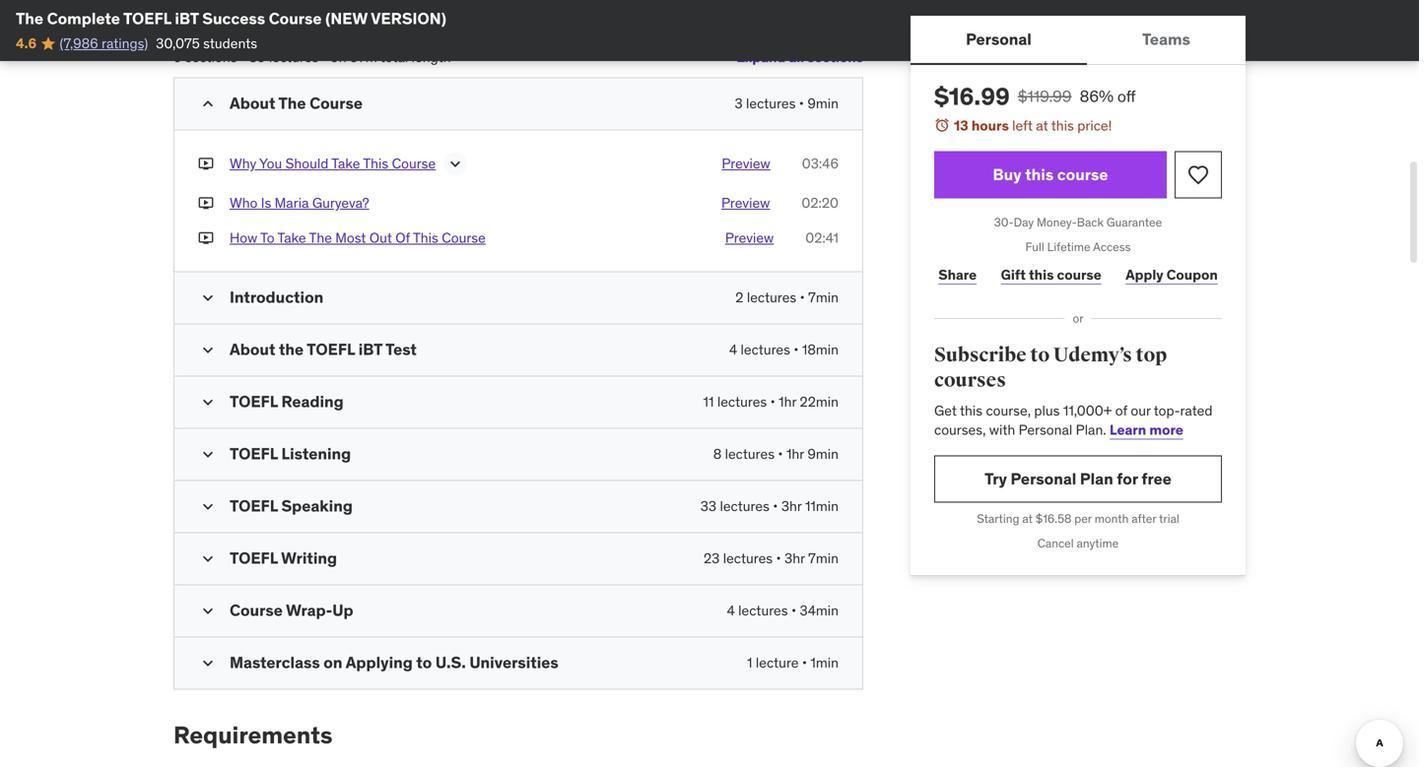 Task type: vqa. For each thing, say whether or not it's contained in the screenshot.


Task type: locate. For each thing, give the bounding box(es) containing it.
ibt for test
[[359, 340, 382, 360]]

applying
[[346, 653, 413, 673]]

wishlist image
[[1187, 163, 1210, 187]]

7min down 11min
[[808, 550, 839, 568]]

1min
[[811, 654, 839, 672]]

course for gift this course
[[1057, 266, 1102, 284]]

personal up $16.58
[[1011, 469, 1077, 489]]

4 down 2
[[729, 341, 737, 359]]

u.s.
[[436, 653, 466, 673]]

gift this course
[[1001, 266, 1102, 284]]

course left wrap-
[[230, 601, 283, 621]]

1 vertical spatial 9min
[[808, 445, 839, 463]]

0 vertical spatial to
[[1030, 343, 1050, 368]]

ibt up 30,075
[[175, 8, 199, 29]]

to left udemy's
[[1030, 343, 1050, 368]]

1 vertical spatial about
[[230, 340, 275, 360]]

4 small image from the top
[[198, 393, 218, 412]]

this inside button
[[1025, 165, 1054, 185]]

0 vertical spatial xsmall image
[[198, 154, 214, 173]]

about
[[230, 93, 275, 113], [230, 340, 275, 360]]

• for about the toefl ibt test
[[794, 341, 799, 359]]

0 vertical spatial this
[[363, 155, 389, 172]]

4 down 23 lectures • 3hr 7min
[[727, 602, 735, 620]]

small image for toefl listening
[[198, 445, 218, 465]]

apply coupon button
[[1122, 255, 1222, 295]]

ibt left test
[[359, 340, 382, 360]]

expand all sections
[[736, 48, 863, 66]]

9min
[[808, 94, 839, 112], [808, 445, 839, 463]]

toefl up toefl writing
[[230, 496, 278, 516]]

0 vertical spatial preview
[[722, 155, 771, 172]]

11,000+
[[1063, 402, 1112, 420]]

• for toefl speaking
[[773, 498, 778, 515]]

0 horizontal spatial take
[[277, 229, 306, 247]]

• left 22min
[[770, 393, 775, 411]]

1 small image from the top
[[198, 94, 218, 114]]

• for introduction
[[800, 289, 805, 307]]

course
[[269, 8, 322, 29], [310, 93, 363, 113], [392, 155, 436, 172], [442, 229, 486, 247], [230, 601, 283, 621]]

3 small image from the top
[[198, 341, 218, 360]]

• for toefl listening
[[778, 445, 783, 463]]

small image
[[198, 94, 218, 114], [198, 288, 218, 308], [198, 341, 218, 360], [198, 393, 218, 412], [198, 445, 218, 465], [198, 654, 218, 674]]

lectures for wrap-
[[738, 602, 788, 620]]

1 vertical spatial ibt
[[359, 340, 382, 360]]

the
[[279, 340, 304, 360]]

small image for toefl speaking
[[198, 497, 218, 517]]

$16.99
[[934, 82, 1010, 111]]

small image down xsmall icon
[[198, 288, 218, 308]]

sections right all at the right of the page
[[807, 48, 863, 66]]

this right of
[[413, 229, 438, 247]]

5 small image from the top
[[198, 445, 218, 465]]

0 horizontal spatial to
[[416, 653, 432, 673]]

0 vertical spatial about
[[230, 93, 275, 113]]

• left 11min
[[773, 498, 778, 515]]

out
[[369, 229, 392, 247]]

0 vertical spatial personal
[[966, 29, 1032, 49]]

course inside button
[[1057, 165, 1108, 185]]

this
[[363, 155, 389, 172], [413, 229, 438, 247]]

small image left course wrap-up
[[198, 602, 218, 621]]

02:20
[[802, 194, 839, 212]]

preview up 2
[[725, 229, 774, 247]]

2 vertical spatial small image
[[198, 602, 218, 621]]

lectures up 11 lectures • 1hr 22min
[[741, 341, 790, 359]]

introduction
[[230, 287, 324, 307]]

• down 11 lectures • 1hr 22min
[[778, 445, 783, 463]]

3hr up 4 lectures • 34min
[[785, 550, 805, 568]]

0 horizontal spatial the
[[16, 8, 43, 29]]

about for about the course
[[230, 93, 275, 113]]

this up courses,
[[960, 402, 983, 420]]

0 vertical spatial 3hr
[[781, 498, 802, 515]]

3 small image from the top
[[198, 602, 218, 621]]

guryeva?
[[312, 194, 369, 212]]

2 about from the top
[[230, 340, 275, 360]]

try
[[985, 469, 1007, 489]]

small image left the toefl reading on the bottom
[[198, 393, 218, 412]]

1 course from the top
[[1057, 165, 1108, 185]]

1 vertical spatial this
[[413, 229, 438, 247]]

0 horizontal spatial sections
[[185, 48, 237, 66]]

reading
[[281, 392, 344, 412]]

1 horizontal spatial to
[[1030, 343, 1050, 368]]

1 9min from the top
[[808, 94, 839, 112]]

course down "lifetime"
[[1057, 266, 1102, 284]]

take inside how to take the most out of this course button
[[277, 229, 306, 247]]

learn more
[[1110, 421, 1184, 439]]

1 sections from the left
[[807, 48, 863, 66]]

xsmall image left why
[[198, 154, 214, 173]]

preview left 02:20
[[721, 194, 770, 212]]

xsmall image for preview
[[198, 193, 214, 213]]

maria
[[275, 194, 309, 212]]

about left the
[[230, 340, 275, 360]]

small image
[[198, 497, 218, 517], [198, 549, 218, 569], [198, 602, 218, 621]]

back
[[1077, 215, 1104, 230]]

small image left toefl writing
[[198, 549, 218, 569]]

this
[[1051, 117, 1074, 135], [1025, 165, 1054, 185], [1029, 266, 1054, 284], [960, 402, 983, 420]]

2 small image from the top
[[198, 288, 218, 308]]

1 xsmall image from the top
[[198, 154, 214, 173]]

toefl for toefl writing
[[230, 548, 278, 569]]

at left $16.58
[[1022, 512, 1033, 527]]

1hr for toefl reading
[[779, 393, 797, 411]]

• up 18min
[[800, 289, 805, 307]]

0 vertical spatial take
[[331, 155, 360, 172]]

1 horizontal spatial this
[[413, 229, 438, 247]]

1 vertical spatial at
[[1022, 512, 1033, 527]]

starting
[[977, 512, 1020, 527]]

2 sections from the left
[[185, 48, 237, 66]]

take inside why you should take this course button
[[331, 155, 360, 172]]

how
[[230, 229, 257, 247]]

6 small image from the top
[[198, 654, 218, 674]]

lectures right 8
[[725, 445, 775, 463]]

at right left
[[1036, 117, 1048, 135]]

1 about from the top
[[230, 93, 275, 113]]

tab list
[[911, 16, 1246, 65]]

how to take the most out of this course button
[[230, 229, 486, 248]]

• up 4 lectures • 34min
[[776, 550, 781, 568]]

1 vertical spatial the
[[278, 93, 306, 113]]

wrap-
[[286, 601, 332, 621]]

1hr left 22min
[[779, 393, 797, 411]]

1hr down 22min
[[787, 445, 804, 463]]

0 vertical spatial 4
[[729, 341, 737, 359]]

anytime
[[1077, 536, 1119, 551]]

9min up 11min
[[808, 445, 839, 463]]

1 horizontal spatial at
[[1036, 117, 1048, 135]]

34min
[[800, 602, 839, 620]]

this for buy
[[1025, 165, 1054, 185]]

toefl left reading
[[230, 392, 278, 412]]

small image left masterclass
[[198, 654, 218, 674]]

this left price!
[[1051, 117, 1074, 135]]

13 hours left at this price!
[[954, 117, 1112, 135]]

1 vertical spatial small image
[[198, 549, 218, 569]]

• for masterclass on applying to u.s. universities
[[802, 654, 807, 672]]

to
[[260, 229, 275, 247]]

lectures right 89
[[269, 48, 319, 66]]

0 vertical spatial small image
[[198, 497, 218, 517]]

xsmall image
[[198, 154, 214, 173], [198, 193, 214, 213]]

0 vertical spatial 7min
[[808, 289, 839, 307]]

course
[[1057, 165, 1108, 185], [1057, 266, 1102, 284]]

take right should
[[331, 155, 360, 172]]

9min down 'expand all sections' dropdown button
[[808, 94, 839, 112]]

share
[[939, 266, 977, 284]]

small image left toefl listening
[[198, 445, 218, 465]]

89
[[249, 48, 266, 66]]

test
[[386, 340, 417, 360]]

this right gift
[[1029, 266, 1054, 284]]

students
[[203, 34, 257, 52]]

masterclass on applying to u.s. universities
[[230, 653, 559, 673]]

0 horizontal spatial at
[[1022, 512, 1033, 527]]

for
[[1117, 469, 1138, 489]]

this right buy
[[1025, 165, 1054, 185]]

1 vertical spatial course
[[1057, 266, 1102, 284]]

3hr
[[781, 498, 802, 515], [785, 550, 805, 568]]

sections right '9'
[[185, 48, 237, 66]]

small image left the toefl speaking
[[198, 497, 218, 517]]

1 horizontal spatial sections
[[807, 48, 863, 66]]

our
[[1131, 402, 1151, 420]]

0 vertical spatial ibt
[[175, 8, 199, 29]]

•
[[240, 48, 246, 66], [322, 48, 327, 66], [799, 94, 804, 112], [800, 289, 805, 307], [794, 341, 799, 359], [770, 393, 775, 411], [778, 445, 783, 463], [773, 498, 778, 515], [776, 550, 781, 568], [791, 602, 797, 620], [802, 654, 807, 672]]

• left 34min
[[791, 602, 797, 620]]

to left u.s.
[[416, 653, 432, 673]]

2 small image from the top
[[198, 549, 218, 569]]

0 vertical spatial 1hr
[[779, 393, 797, 411]]

the down 9 sections • 89 lectures • 9h 57m total length
[[278, 93, 306, 113]]

9
[[173, 48, 182, 66]]

lectures right "33"
[[720, 498, 770, 515]]

gift this course link
[[997, 255, 1106, 295]]

the up 4.6
[[16, 8, 43, 29]]

0 vertical spatial course
[[1057, 165, 1108, 185]]

3hr left 11min
[[781, 498, 802, 515]]

0 vertical spatial at
[[1036, 117, 1048, 135]]

lectures right 3
[[746, 94, 796, 112]]

30-day money-back guarantee full lifetime access
[[994, 215, 1162, 255]]

lectures down 23 lectures • 3hr 7min
[[738, 602, 788, 620]]

• down 'expand all sections' dropdown button
[[799, 94, 804, 112]]

to inside subscribe to udemy's top courses
[[1030, 343, 1050, 368]]

11min
[[805, 498, 839, 515]]

xsmall image for 03:46
[[198, 154, 214, 173]]

course down the 9h 57m
[[310, 93, 363, 113]]

1 vertical spatial xsmall image
[[198, 193, 214, 213]]

small image for introduction
[[198, 288, 218, 308]]

small image down 30,075 students
[[198, 94, 218, 114]]

7min
[[808, 289, 839, 307], [808, 550, 839, 568]]

1 7min from the top
[[808, 289, 839, 307]]

lectures right 23
[[723, 550, 773, 568]]

preview down 3
[[722, 155, 771, 172]]

after
[[1132, 512, 1157, 527]]

top-
[[1154, 402, 1180, 420]]

success
[[202, 8, 265, 29]]

teams
[[1142, 29, 1191, 49]]

top
[[1136, 343, 1167, 368]]

learn
[[1110, 421, 1147, 439]]

2 horizontal spatial the
[[309, 229, 332, 247]]

up
[[332, 601, 353, 621]]

lectures for writing
[[723, 550, 773, 568]]

• left the 9h 57m
[[322, 48, 327, 66]]

1 vertical spatial 3hr
[[785, 550, 805, 568]]

free
[[1142, 469, 1172, 489]]

this inside get this course, plus 11,000+ of our top-rated courses, with personal plan.
[[960, 402, 983, 420]]

take
[[331, 155, 360, 172], [277, 229, 306, 247]]

cancel
[[1038, 536, 1074, 551]]

toefl down the toefl reading on the bottom
[[230, 444, 278, 464]]

take right "to"
[[277, 229, 306, 247]]

2 9min from the top
[[808, 445, 839, 463]]

personal button
[[911, 16, 1087, 63]]

2 vertical spatial the
[[309, 229, 332, 247]]

23 lectures • 3hr 7min
[[704, 550, 839, 568]]

about down 89
[[230, 93, 275, 113]]

personal down plus
[[1019, 421, 1073, 439]]

toefl for toefl listening
[[230, 444, 278, 464]]

at inside the starting at $16.58 per month after trial cancel anytime
[[1022, 512, 1033, 527]]

86%
[[1080, 86, 1114, 106]]

1 vertical spatial 4
[[727, 602, 735, 620]]

2 7min from the top
[[808, 550, 839, 568]]

7min up 18min
[[808, 289, 839, 307]]

lectures
[[269, 48, 319, 66], [746, 94, 796, 112], [747, 289, 797, 307], [741, 341, 790, 359], [717, 393, 767, 411], [725, 445, 775, 463], [720, 498, 770, 515], [723, 550, 773, 568], [738, 602, 788, 620]]

03:46
[[802, 155, 839, 172]]

course up back on the top right of page
[[1057, 165, 1108, 185]]

1 small image from the top
[[198, 497, 218, 517]]

0 horizontal spatial ibt
[[175, 8, 199, 29]]

requirements
[[173, 721, 333, 751]]

the left most
[[309, 229, 332, 247]]

length
[[412, 48, 451, 66]]

personal up $16.99
[[966, 29, 1032, 49]]

2 vertical spatial preview
[[725, 229, 774, 247]]

• left 18min
[[794, 341, 799, 359]]

small image for toefl writing
[[198, 549, 218, 569]]

2 course from the top
[[1057, 266, 1102, 284]]

1 vertical spatial take
[[277, 229, 306, 247]]

1 horizontal spatial take
[[331, 155, 360, 172]]

3hr for toefl writing
[[785, 550, 805, 568]]

1 vertical spatial preview
[[721, 194, 770, 212]]

1 vertical spatial personal
[[1019, 421, 1073, 439]]

4 for course wrap-up
[[727, 602, 735, 620]]

1 vertical spatial 7min
[[808, 550, 839, 568]]

lifetime
[[1047, 239, 1091, 255]]

this for get
[[960, 402, 983, 420]]

(7,986 ratings)
[[60, 34, 148, 52]]

small image left the
[[198, 341, 218, 360]]

preview
[[722, 155, 771, 172], [721, 194, 770, 212], [725, 229, 774, 247]]

1 horizontal spatial ibt
[[359, 340, 382, 360]]

3
[[735, 94, 743, 112]]

lectures right 11
[[717, 393, 767, 411]]

(new
[[325, 8, 368, 29]]

this up guryeva? at the left top of the page
[[363, 155, 389, 172]]

all
[[789, 48, 804, 66]]

personal
[[966, 29, 1032, 49], [1019, 421, 1073, 439], [1011, 469, 1077, 489]]

of
[[1116, 402, 1128, 420]]

xsmall image up xsmall icon
[[198, 193, 214, 213]]

try personal plan for free link
[[934, 456, 1222, 503]]

1 vertical spatial 1hr
[[787, 445, 804, 463]]

small image for toefl reading
[[198, 393, 218, 412]]

personal inside get this course, plus 11,000+ of our top-rated courses, with personal plan.
[[1019, 421, 1073, 439]]

0 vertical spatial 9min
[[808, 94, 839, 112]]

• left 1min
[[802, 654, 807, 672]]

toefl left writing
[[230, 548, 278, 569]]

2 xsmall image from the top
[[198, 193, 214, 213]]



Task type: describe. For each thing, give the bounding box(es) containing it.
0 horizontal spatial this
[[363, 155, 389, 172]]

1 horizontal spatial the
[[278, 93, 306, 113]]

1hr for toefl listening
[[787, 445, 804, 463]]

why you should take this course button
[[230, 154, 436, 178]]

the complete toefl ibt success course (new version)
[[16, 8, 446, 29]]

total
[[380, 48, 408, 66]]

30,075 students
[[156, 34, 257, 52]]

course for buy this course
[[1057, 165, 1108, 185]]

personal inside "button"
[[966, 29, 1032, 49]]

share button
[[934, 255, 981, 295]]

or
[[1073, 311, 1084, 326]]

1 lecture • 1min
[[747, 654, 839, 672]]

get this course, plus 11,000+ of our top-rated courses, with personal plan.
[[934, 402, 1213, 439]]

$119.99
[[1018, 86, 1072, 106]]

expand all sections button
[[736, 38, 863, 77]]

30-
[[994, 215, 1014, 230]]

4 for about the toefl ibt test
[[729, 341, 737, 359]]

1 vertical spatial to
[[416, 653, 432, 673]]

$16.58
[[1036, 512, 1072, 527]]

ibt for success
[[175, 8, 199, 29]]

plus
[[1034, 402, 1060, 420]]

• for toefl reading
[[770, 393, 775, 411]]

udemy's
[[1054, 343, 1132, 368]]

9h 57m
[[330, 48, 377, 66]]

money-
[[1037, 215, 1077, 230]]

about for about the toefl ibt test
[[230, 340, 275, 360]]

preview for 02:20
[[721, 194, 770, 212]]

this for gift
[[1029, 266, 1054, 284]]

lectures for the
[[746, 94, 796, 112]]

on
[[324, 653, 343, 673]]

buy this course button
[[934, 151, 1167, 199]]

who is maria guryeva? button
[[230, 193, 369, 213]]

toefl up ratings)
[[123, 8, 171, 29]]

small image for course wrap-up
[[198, 602, 218, 621]]

lectures for the
[[741, 341, 790, 359]]

small image for about the course
[[198, 94, 218, 114]]

course up 9 sections • 89 lectures • 9h 57m total length
[[269, 8, 322, 29]]

get
[[934, 402, 957, 420]]

apply
[[1126, 266, 1164, 284]]

listening
[[281, 444, 351, 464]]

masterclass
[[230, 653, 320, 673]]

hours
[[972, 117, 1009, 135]]

course right of
[[442, 229, 486, 247]]

toefl reading
[[230, 392, 344, 412]]

apply coupon
[[1126, 266, 1218, 284]]

sections inside dropdown button
[[807, 48, 863, 66]]

small image for about the toefl ibt test
[[198, 341, 218, 360]]

• for about the course
[[799, 94, 804, 112]]

preview for 02:41
[[725, 229, 774, 247]]

8
[[713, 445, 722, 463]]

0 vertical spatial the
[[16, 8, 43, 29]]

why you should take this course
[[230, 155, 436, 172]]

3 lectures • 9min
[[735, 94, 839, 112]]

lectures for listening
[[725, 445, 775, 463]]

who
[[230, 194, 258, 212]]

tab list containing personal
[[911, 16, 1246, 65]]

alarm image
[[934, 117, 950, 133]]

expand
[[736, 48, 786, 66]]

writing
[[281, 548, 337, 569]]

2 lectures • 7min
[[736, 289, 839, 307]]

full
[[1026, 239, 1045, 255]]

• for course wrap-up
[[791, 602, 797, 620]]

course left show lecture description image
[[392, 155, 436, 172]]

the inside button
[[309, 229, 332, 247]]

you
[[259, 155, 282, 172]]

small image for masterclass on applying to u.s. universities
[[198, 654, 218, 674]]

guarantee
[[1107, 215, 1162, 230]]

toefl for toefl reading
[[230, 392, 278, 412]]

11
[[703, 393, 714, 411]]

subscribe to udemy's top courses
[[934, 343, 1167, 393]]

8 lectures • 1hr 9min
[[713, 445, 839, 463]]

buy
[[993, 165, 1022, 185]]

who is maria guryeva?
[[230, 194, 369, 212]]

about the course
[[230, 93, 363, 113]]

toefl listening
[[230, 444, 351, 464]]

2 vertical spatial personal
[[1011, 469, 1077, 489]]

$16.99 $119.99 86% off
[[934, 82, 1136, 111]]

• for toefl writing
[[776, 550, 781, 568]]

price!
[[1078, 117, 1112, 135]]

18min
[[802, 341, 839, 359]]

3hr for toefl speaking
[[781, 498, 802, 515]]

• left 89
[[240, 48, 246, 66]]

try personal plan for free
[[985, 469, 1172, 489]]

course,
[[986, 402, 1031, 420]]

plan
[[1080, 469, 1113, 489]]

day
[[1014, 215, 1034, 230]]

subscribe
[[934, 343, 1027, 368]]

courses
[[934, 369, 1006, 393]]

02:41
[[805, 229, 839, 247]]

most
[[335, 229, 366, 247]]

course wrap-up
[[230, 601, 353, 621]]

universities
[[469, 653, 559, 673]]

lectures for speaking
[[720, 498, 770, 515]]

version)
[[371, 8, 446, 29]]

speaking
[[281, 496, 353, 516]]

access
[[1093, 239, 1131, 255]]

4 lectures • 34min
[[727, 602, 839, 620]]

11 lectures • 1hr 22min
[[703, 393, 839, 411]]

about the toefl ibt test
[[230, 340, 417, 360]]

toefl right the
[[307, 340, 355, 360]]

show lecture description image
[[446, 154, 465, 174]]

month
[[1095, 512, 1129, 527]]

buy this course
[[993, 165, 1108, 185]]

with
[[989, 421, 1016, 439]]

gift
[[1001, 266, 1026, 284]]

30,075
[[156, 34, 200, 52]]

starting at $16.58 per month after trial cancel anytime
[[977, 512, 1180, 551]]

toefl for toefl speaking
[[230, 496, 278, 516]]

1
[[747, 654, 753, 672]]

lectures right 2
[[747, 289, 797, 307]]

teams button
[[1087, 16, 1246, 63]]

33 lectures • 3hr 11min
[[701, 498, 839, 515]]

ratings)
[[102, 34, 148, 52]]

how to take the most out of this course
[[230, 229, 486, 247]]

more
[[1150, 421, 1184, 439]]

lectures for reading
[[717, 393, 767, 411]]

xsmall image
[[198, 229, 214, 248]]

per
[[1075, 512, 1092, 527]]



